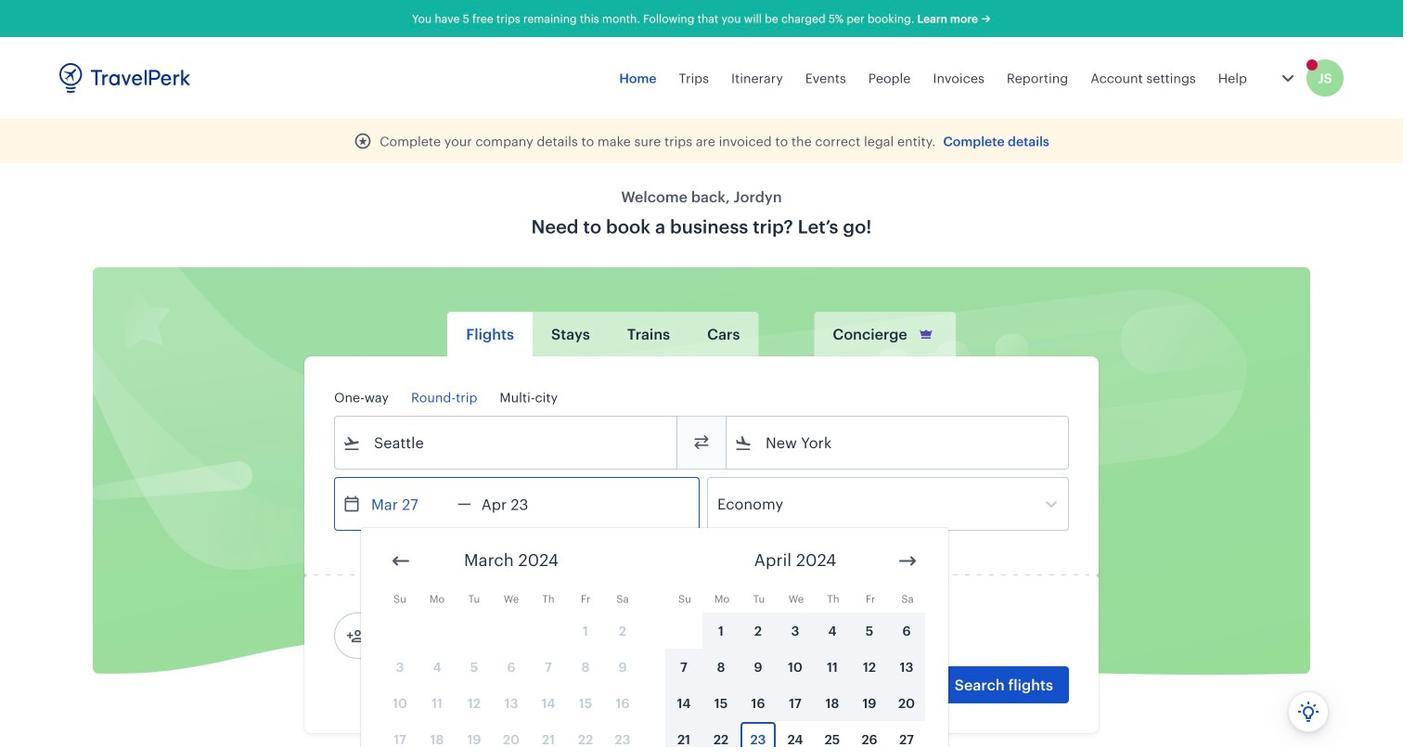 Task type: locate. For each thing, give the bounding box(es) containing it.
move backward to switch to the previous month. image
[[390, 550, 412, 572]]

move forward to switch to the next month. image
[[897, 550, 919, 572]]

Depart text field
[[361, 478, 458, 530]]

To search field
[[753, 428, 1044, 458]]

Return text field
[[471, 478, 568, 530]]



Task type: vqa. For each thing, say whether or not it's contained in the screenshot.
Move forward to switch to the next month. Icon
yes



Task type: describe. For each thing, give the bounding box(es) containing it.
Add first traveler search field
[[365, 621, 558, 651]]

From search field
[[361, 428, 653, 458]]

calendar application
[[361, 528, 1404, 747]]



